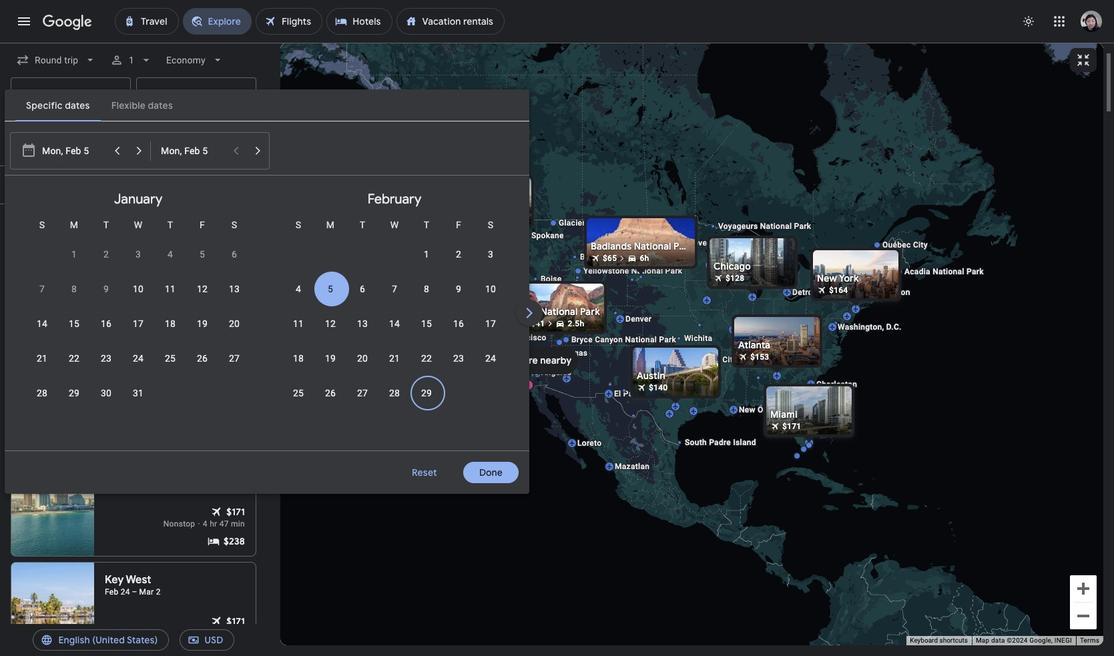 Task type: locate. For each thing, give the bounding box(es) containing it.
1 24 button from the left
[[122, 342, 154, 374]]

12 for fri, jan 12 element
[[197, 284, 208, 294]]

1 7 button from the left
[[26, 273, 58, 305]]

27
[[229, 353, 240, 364], [357, 388, 368, 399]]

wed, feb 14 element
[[389, 317, 400, 330]]

13 right fri, jan 12 element
[[229, 284, 240, 294]]

1 horizontal spatial 29 button
[[411, 377, 443, 409]]

17 button right tue, jan 16 element
[[122, 308, 154, 340]]

22
[[69, 353, 79, 364], [421, 353, 432, 364]]

24 down san
[[485, 353, 496, 364]]

23 inside february 'row group'
[[453, 353, 464, 364]]

0 horizontal spatial 18 button
[[154, 308, 186, 340]]

6 left "wed, feb 7" element
[[360, 284, 365, 294]]

2 7 button from the left
[[378, 273, 411, 305]]

22 for thu, feb 22 element
[[421, 353, 432, 364]]

20 button right mon, feb 19 element
[[346, 342, 378, 374]]

24 for sat, feb 24 element
[[485, 353, 496, 364]]

1 horizontal spatial 15
[[421, 318, 432, 329]]

28 left mon, jan 29 element
[[37, 388, 47, 399]]

1 29 from the left
[[69, 388, 79, 399]]

26 inside january row group
[[197, 353, 208, 364]]

6 inside february 'row group'
[[360, 284, 365, 294]]

angeles
[[541, 367, 571, 377]]

17 right tue, jan 16 element
[[133, 318, 144, 329]]

22 button
[[58, 342, 90, 374], [411, 342, 443, 374]]

sat, feb 24 element
[[485, 352, 496, 365]]

2 16 from the left
[[453, 318, 464, 329]]

0 horizontal spatial 1 button
[[58, 238, 90, 270]]

7 inside january row group
[[39, 284, 45, 294]]

16 inside february 'row group'
[[453, 318, 464, 329]]

york inside new york feb 3 – 10
[[129, 245, 152, 258]]

25 inside february 'row group'
[[293, 388, 304, 399]]

min
[[231, 519, 245, 529], [199, 629, 213, 638]]

1 22 from the left
[[69, 353, 79, 364]]

8 button right "wed, feb 7" element
[[411, 273, 443, 305]]

17 up san
[[485, 318, 496, 329]]

thu, jan 4 element
[[168, 248, 173, 261]]

19 button right sun, feb 18 element
[[314, 342, 346, 374]]

st.
[[738, 325, 748, 334]]

165 US dollars text field
[[225, 316, 245, 329]]

fri, jan 5 element
[[200, 248, 205, 261]]

12 button right thu, jan 11 element
[[186, 273, 218, 305]]

0 vertical spatial 47
[[219, 519, 229, 529]]

9 inside february 'row group'
[[456, 284, 461, 294]]

0 horizontal spatial min
[[199, 629, 213, 638]]

fri, feb 9 element
[[456, 282, 461, 296]]

24 right the tue, jan 23 "element"
[[133, 353, 144, 364]]

26
[[197, 353, 208, 364], [325, 388, 336, 399]]

new for new york
[[817, 272, 837, 284]]

7 inside february 'row group'
[[392, 284, 397, 294]]

47 for 238 us dollars text box
[[219, 519, 229, 529]]

tampa
[[797, 421, 831, 434]]

19 button
[[186, 308, 218, 340], [314, 342, 346, 374]]

1 14 from the left
[[37, 318, 47, 329]]

5 inside february 'row group'
[[328, 284, 333, 294]]

2 3 button from the left
[[475, 238, 507, 270]]

1 vertical spatial hr
[[178, 629, 185, 638]]

0 vertical spatial feb
[[105, 259, 118, 268]]

28 button left mon, jan 29 element
[[26, 377, 58, 409]]

11 button
[[154, 273, 186, 305], [282, 308, 314, 340]]

65 US dollars text field
[[602, 253, 617, 263]]

1 button for january
[[58, 238, 90, 270]]

21 for the sun, jan 21 element
[[37, 353, 47, 364]]

las vegas
[[548, 348, 587, 357]]

27 button left the wed, feb 28 element
[[346, 377, 378, 409]]

0 vertical spatial 12 button
[[186, 273, 218, 305]]

0 vertical spatial 25
[[165, 353, 176, 364]]

0 horizontal spatial 7 button
[[26, 273, 58, 305]]

8 right sun, jan 7 element
[[71, 284, 77, 294]]

0 horizontal spatial 9
[[103, 284, 109, 294]]

change appearance image
[[1013, 5, 1045, 37]]

3 – 10
[[121, 259, 144, 268]]

14
[[37, 318, 47, 329], [389, 318, 400, 329]]

boston
[[883, 287, 910, 297]]

february row group
[[266, 181, 523, 445]]

1 vertical spatial feb
[[105, 587, 118, 597]]

26 left sat, jan 27 element
[[197, 353, 208, 364]]

17 inside january row group
[[133, 318, 144, 329]]

grid inside filters form
[[10, 181, 779, 459]]

2 2 button from the left
[[443, 238, 475, 270]]

1 horizontal spatial 3
[[488, 249, 493, 260]]

about these results
[[167, 216, 240, 225]]

0 horizontal spatial 12 button
[[186, 273, 218, 305]]

south
[[685, 438, 707, 447]]

view smaller map image
[[1075, 52, 1091, 68]]

29 for thu, feb 29 element
[[421, 388, 432, 399]]

20 inside february 'row group'
[[357, 353, 368, 364]]

5 for fri, jan 5 element
[[200, 249, 205, 260]]

t up tue, jan 2 element
[[103, 220, 109, 230]]

national down 6h
[[631, 266, 663, 275]]

sun, feb 18 element
[[293, 352, 304, 365]]

mazatlan
[[614, 462, 649, 471]]

1 vertical spatial miami
[[770, 408, 797, 420]]

11 for thu, jan 11 element
[[165, 284, 176, 294]]

1 vertical spatial 13
[[357, 318, 368, 329]]

1 21 from the left
[[37, 353, 47, 364]]

f for january
[[200, 220, 205, 230]]

Return text field
[[144, 123, 245, 160], [161, 133, 224, 169]]

15 button left tue, jan 16 element
[[58, 308, 90, 340]]

park for glacier national park
[[621, 218, 638, 227]]

2 left sat, feb 3 element
[[456, 249, 461, 260]]

fri, jan 12 element
[[197, 282, 208, 296]]

8 inside january row group
[[71, 284, 77, 294]]

1 9 from the left
[[103, 284, 109, 294]]

row containing 11
[[282, 306, 507, 341]]

1 vertical spatial 6
[[360, 284, 365, 294]]

128 US dollars text field
[[725, 273, 744, 283]]

new up 3 – 10
[[105, 245, 127, 258]]

sun, jan 7 element
[[39, 282, 45, 296]]

feb for new york
[[105, 259, 118, 268]]

row containing 4
[[282, 272, 507, 306]]

city for oklahoma city
[[722, 355, 737, 364]]

10 inside january row group
[[133, 284, 144, 294]]

4 inside january row group
[[168, 249, 173, 260]]

7 button
[[26, 273, 58, 305], [378, 273, 411, 305]]

28 button
[[26, 377, 58, 409], [378, 377, 411, 409]]

1 feb from the top
[[105, 259, 118, 268]]

0 horizontal spatial 20
[[229, 318, 240, 329]]

feb inside "key west feb 24 – mar 2"
[[105, 587, 118, 597]]

22 button right the sun, jan 21 element
[[58, 342, 90, 374]]

14 for sun, jan 14 element
[[37, 318, 47, 329]]

6
[[232, 249, 237, 260], [360, 284, 365, 294]]

2 21 button from the left
[[378, 342, 411, 374]]

16 button right mon, jan 15 element
[[90, 308, 122, 340]]

1 horizontal spatial 171 us dollars text field
[[782, 422, 801, 431]]

february
[[368, 191, 421, 208]]

0 vertical spatial 11 button
[[154, 273, 186, 305]]

2 m from the left
[[326, 220, 335, 230]]

2 10 button from the left
[[475, 273, 507, 305]]

11 button left mon, feb 12 element
[[282, 308, 314, 340]]

0 horizontal spatial 11
[[165, 284, 176, 294]]

1 3 button from the left
[[122, 238, 154, 270]]

27 inside february 'row group'
[[357, 388, 368, 399]]

Departure text field
[[43, 123, 123, 160]]

1 horizontal spatial 8 button
[[411, 273, 443, 305]]

20 right mon, feb 19 element
[[357, 353, 368, 364]]

6 hours text field
[[639, 253, 649, 263]]

park right acadia
[[966, 267, 983, 276]]

139 US dollars text field
[[462, 213, 481, 222]]

11 inside january row group
[[165, 284, 176, 294]]

$171 up $238
[[226, 506, 245, 518]]

14 left mon, jan 15 element
[[37, 318, 47, 329]]

wed, jan 24 element
[[133, 352, 144, 365]]

1 vertical spatial 5
[[328, 284, 333, 294]]

140 US dollars text field
[[649, 383, 668, 392]]

1 horizontal spatial 2 button
[[443, 238, 475, 270]]

west
[[126, 573, 151, 587]]

11 for sun, feb 11 element
[[293, 318, 304, 329]]

1 vertical spatial 27
[[357, 388, 368, 399]]

2 21 from the left
[[389, 353, 400, 364]]

mon, feb 26 element
[[325, 387, 336, 400]]

f right about
[[200, 220, 205, 230]]

vegas
[[564, 348, 587, 357]]

1 horizontal spatial 5
[[328, 284, 333, 294]]

1 vertical spatial 19
[[325, 353, 336, 364]]

1 t from the left
[[103, 220, 109, 230]]

paso
[[623, 389, 642, 398]]

1 vertical spatial 19 button
[[314, 342, 346, 374]]

21 button inside january row group
[[26, 342, 58, 374]]

m inside january row group
[[70, 220, 78, 230]]

8 button
[[58, 273, 90, 305], [411, 273, 443, 305]]

row containing 7
[[26, 272, 250, 306]]

18 right wed, jan 17 element
[[165, 318, 176, 329]]

2 8 button from the left
[[411, 273, 443, 305]]

park for acadia national park
[[966, 267, 983, 276]]

nonstop
[[163, 519, 195, 529], [131, 629, 163, 638]]

1 horizontal spatial 3 button
[[475, 238, 507, 270]]

27 right fri, jan 26 element
[[229, 353, 240, 364]]

1 22 button from the left
[[58, 342, 90, 374]]

1 vertical spatial 47
[[187, 629, 197, 638]]

national for glacier national park
[[587, 218, 619, 227]]

0 vertical spatial 20
[[229, 318, 240, 329]]

24 inside january row group
[[133, 353, 144, 364]]

22 inside february 'row group'
[[421, 353, 432, 364]]

19 inside february 'row group'
[[325, 353, 336, 364]]

0 vertical spatial 6 button
[[218, 238, 250, 270]]

171 US dollars text field
[[226, 615, 245, 628]]

2 24 from the left
[[485, 353, 496, 364]]

8 right "wed, feb 7" element
[[424, 284, 429, 294]]

austin
[[636, 369, 665, 381]]

19 button left sat, jan 20 element at the left
[[186, 308, 218, 340]]

tue, feb 27 element
[[357, 387, 368, 400]]

about
[[167, 216, 189, 225]]

1 horizontal spatial 9 button
[[443, 273, 475, 305]]

1 w from the left
[[134, 220, 142, 230]]

min for the 576 us dollars text box
[[199, 629, 213, 638]]

10 right fri, feb 9 element
[[485, 284, 496, 294]]

detroit
[[792, 287, 818, 297]]

fri, feb 16 element
[[453, 317, 464, 330]]

14 inside february 'row group'
[[389, 318, 400, 329]]

13 inside january row group
[[229, 284, 240, 294]]

0 horizontal spatial 1
[[71, 249, 77, 260]]

0 horizontal spatial 12
[[197, 284, 208, 294]]

1 9 button from the left
[[90, 273, 122, 305]]

5 inside january row group
[[200, 249, 205, 260]]

$171 up the 576 us dollars text box
[[226, 615, 245, 627]]

19 for mon, feb 19 element
[[325, 353, 336, 364]]

6 button
[[218, 238, 250, 270], [346, 273, 378, 305]]

tue, feb 13 element
[[357, 317, 368, 330]]

new york feb 3 – 10
[[105, 245, 152, 268]]

wed, feb 7 element
[[392, 282, 397, 296]]

1 horizontal spatial 27 button
[[346, 377, 378, 409]]

171 US dollars text field
[[782, 422, 801, 431], [226, 505, 245, 519]]

18 inside february 'row group'
[[293, 353, 304, 364]]

28 inside february 'row group'
[[389, 388, 400, 399]]

1 inside popup button
[[129, 55, 134, 65]]

15
[[69, 318, 79, 329], [421, 318, 432, 329]]

3 button for january
[[122, 238, 154, 270]]

wed, jan 3 element
[[135, 248, 141, 261]]

1 horizontal spatial 23 button
[[443, 342, 475, 374]]

1 button
[[105, 44, 158, 76]]

oklahoma
[[682, 355, 720, 364]]

2 inside "key west feb 24 – mar 2"
[[156, 587, 161, 597]]

1 horizontal spatial 47
[[219, 519, 229, 529]]

25 left the mon, feb 26 'element'
[[293, 388, 304, 399]]

29 button right 'sun, jan 28' element
[[58, 377, 90, 409]]

s up sun, feb 4 element on the left
[[296, 220, 301, 230]]

7 left the mon, jan 8 "element"
[[39, 284, 45, 294]]

south padre island
[[685, 438, 756, 447]]

31
[[133, 388, 144, 399]]

18
[[165, 318, 176, 329], [293, 353, 304, 364]]

1 24 from the left
[[133, 353, 144, 364]]

24 button down san
[[475, 342, 507, 374]]

national down denver
[[625, 335, 657, 344]]

0 horizontal spatial w
[[134, 220, 142, 230]]

13 button right fri, jan 12 element
[[218, 273, 250, 305]]

s right $139 'text field'
[[488, 220, 493, 230]]

1 1 button from the left
[[58, 238, 90, 270]]

23 button right thu, feb 22 element
[[443, 342, 475, 374]]

min right the "states)"
[[199, 629, 213, 638]]

row containing 28
[[26, 376, 154, 411]]

8 button right sun, jan 7 element
[[58, 273, 90, 305]]

theodore
[[636, 238, 672, 247]]

19 right sun, feb 18 element
[[325, 353, 336, 364]]

25 button left the mon, feb 26 'element'
[[282, 377, 314, 409]]

17 for the sat, feb 17 element
[[485, 318, 496, 329]]

2 28 button from the left
[[378, 377, 411, 409]]

1 vertical spatial 171 us dollars text field
[[226, 505, 245, 519]]

0 horizontal spatial 16
[[101, 318, 112, 329]]

thu, feb 1 element
[[424, 248, 429, 261]]

w for february
[[390, 220, 399, 230]]

york for new york
[[839, 272, 859, 284]]

18 for sun, feb 18 element
[[293, 353, 304, 364]]

map
[[976, 637, 990, 644]]

québec
[[882, 240, 911, 249]]

28 inside january row group
[[37, 388, 47, 399]]

1 vertical spatial 4 hr 47 min
[[171, 629, 213, 638]]

0 horizontal spatial 28 button
[[26, 377, 58, 409]]

1 vertical spatial 6 button
[[346, 273, 378, 305]]

mon, jan 8 element
[[71, 282, 77, 296]]

18 inside january row group
[[165, 318, 176, 329]]

20 inside january row group
[[229, 318, 240, 329]]

2 8 from the left
[[424, 284, 429, 294]]

30 button
[[90, 377, 122, 409]]

47 up $238
[[219, 519, 229, 529]]

1 23 from the left
[[101, 353, 112, 364]]

10 inside february 'row group'
[[485, 284, 496, 294]]

1 horizontal spatial min
[[231, 519, 245, 529]]

s
[[39, 220, 45, 230], [231, 220, 237, 230], [296, 220, 301, 230], [488, 220, 493, 230]]

$164 up $165
[[224, 287, 245, 299]]

sun, feb 11 element
[[293, 317, 304, 330]]

11 inside february 'row group'
[[293, 318, 304, 329]]

1 horizontal spatial 20
[[357, 353, 368, 364]]

0 horizontal spatial miami
[[105, 354, 135, 368]]

0 vertical spatial 27
[[229, 353, 240, 364]]

0 horizontal spatial york
[[129, 245, 152, 258]]

0 vertical spatial york
[[129, 245, 152, 258]]

24 for wed, jan 24 element at the left bottom of page
[[133, 353, 144, 364]]

8 for thu, feb 8 element
[[424, 284, 429, 294]]

1 vertical spatial 18 button
[[282, 342, 314, 374]]

0 horizontal spatial f
[[200, 220, 205, 230]]

tue, jan 16 element
[[101, 317, 112, 330]]

13
[[229, 284, 240, 294], [357, 318, 368, 329]]

1 horizontal spatial hr
[[210, 519, 217, 529]]

23
[[101, 353, 112, 364], [453, 353, 464, 364]]

3 t from the left
[[360, 220, 365, 230]]

national for zion national park
[[540, 305, 577, 317]]

10
[[133, 284, 144, 294], [485, 284, 496, 294]]

1 horizontal spatial 27
[[357, 388, 368, 399]]

3
[[135, 249, 141, 260], [488, 249, 493, 260]]

2 w from the left
[[390, 220, 399, 230]]

1 horizontal spatial 24 button
[[475, 342, 507, 374]]

29 button right the wed, feb 28 element
[[411, 377, 443, 409]]

13 inside february 'row group'
[[357, 318, 368, 329]]

$164
[[829, 285, 848, 295], [224, 287, 245, 299]]

4 button left fri, jan 5 element
[[154, 238, 186, 270]]

wed, feb 21 element
[[389, 352, 400, 365]]

2 1 button from the left
[[411, 238, 443, 270]]

fri, feb 2 element
[[456, 248, 461, 261]]

2 15 button from the left
[[411, 308, 443, 340]]

17 inside february 'row group'
[[485, 318, 496, 329]]

1 for january
[[71, 249, 77, 260]]

11 button right wed, jan 10 element at the top left of page
[[154, 273, 186, 305]]

1 14 button from the left
[[26, 308, 58, 340]]

minneapolis
[[715, 260, 761, 269]]

2 button left sat, feb 3 element
[[443, 238, 475, 270]]

0 horizontal spatial 8 button
[[58, 273, 90, 305]]

row containing 21
[[26, 341, 250, 376]]

1 2 button from the left
[[90, 238, 122, 270]]

2 14 button from the left
[[378, 308, 411, 340]]

1 8 from the left
[[71, 284, 77, 294]]

0 horizontal spatial hr
[[178, 629, 185, 638]]

16 button
[[90, 308, 122, 340], [443, 308, 475, 340]]

23 inside january row group
[[101, 353, 112, 364]]

0 horizontal spatial 25 button
[[154, 342, 186, 374]]

1 15 button from the left
[[58, 308, 90, 340]]

2 3 from the left
[[488, 249, 493, 260]]

2 17 from the left
[[485, 318, 496, 329]]

1 f from the left
[[200, 220, 205, 230]]

2 for february
[[456, 249, 461, 260]]

keyboard
[[910, 637, 938, 644]]

3 inside january row group
[[135, 249, 141, 260]]

3 inside february 'row group'
[[488, 249, 493, 260]]

3 button
[[122, 238, 154, 270], [475, 238, 507, 270]]

19
[[197, 318, 208, 329], [325, 353, 336, 364]]

7 button inside january row group
[[26, 273, 58, 305]]

sun, jan 28 element
[[37, 387, 47, 400]]

w inside february 'row group'
[[390, 220, 399, 230]]

None field
[[11, 48, 102, 72], [161, 48, 230, 72], [11, 48, 102, 72], [161, 48, 230, 72]]

22 inside january row group
[[69, 353, 79, 364]]

0 vertical spatial 5
[[200, 249, 205, 260]]

grid
[[10, 181, 779, 459]]

9 button left wed, jan 10 element at the top left of page
[[90, 273, 122, 305]]

city right oklahoma
[[722, 355, 737, 364]]

2 inside january row group
[[103, 249, 109, 260]]

23 button right the mon, jan 22 element in the bottom of the page
[[90, 342, 122, 374]]

bryce
[[571, 335, 592, 344]]

new inside new york feb 3 – 10
[[105, 245, 127, 258]]

18 button right wed, jan 17 element
[[154, 308, 186, 340]]

1 horizontal spatial city
[[913, 240, 927, 249]]

0 horizontal spatial 7
[[39, 284, 45, 294]]

2 vertical spatial $171
[[226, 615, 245, 627]]

19 inside january row group
[[197, 318, 208, 329]]

0 vertical spatial city
[[913, 240, 927, 249]]

21 button inside february 'row group'
[[378, 342, 411, 374]]

27 button
[[218, 342, 250, 374], [346, 377, 378, 409]]

washington, d.c.
[[837, 322, 901, 331]]

20 button down $164 text field
[[218, 308, 250, 340]]

1 horizontal spatial 21
[[389, 353, 400, 364]]

new
[[105, 245, 127, 258], [817, 272, 837, 284], [739, 405, 755, 414]]

2 button for january
[[90, 238, 122, 270]]

21 button right tue, feb 20 element
[[378, 342, 411, 374]]

1 for february
[[424, 249, 429, 260]]

0 horizontal spatial 25
[[165, 353, 176, 364]]

29 for mon, jan 29 element
[[69, 388, 79, 399]]

1 horizontal spatial 24
[[485, 353, 496, 364]]

23 button
[[90, 342, 122, 374], [443, 342, 475, 374]]

24 button right the tue, jan 23 "element"
[[122, 342, 154, 374]]

1 28 from the left
[[37, 388, 47, 399]]

5 button
[[186, 238, 218, 270], [314, 273, 346, 305]]

f for february
[[456, 220, 461, 230]]

national for yellowstone national park
[[631, 266, 663, 275]]

2 23 from the left
[[453, 353, 464, 364]]

16 right mon, jan 15 element
[[101, 318, 112, 329]]

13 for sat, jan 13 element
[[229, 284, 240, 294]]

12 inside february 'row group'
[[325, 318, 336, 329]]

sat, jan 27 element
[[229, 352, 240, 365]]

29 inside february 'row group'
[[421, 388, 432, 399]]

27 inside january row group
[[229, 353, 240, 364]]

24 inside february 'row group'
[[485, 353, 496, 364]]

york
[[129, 245, 152, 258], [839, 272, 859, 284]]

12 inside january row group
[[197, 284, 208, 294]]

1 inside january row group
[[71, 249, 77, 260]]

w for january
[[134, 220, 142, 230]]

21 inside january row group
[[37, 353, 47, 364]]

new left orleans
[[739, 405, 755, 414]]

25 button left fri, jan 26 element
[[154, 342, 186, 374]]

2 f from the left
[[456, 220, 461, 230]]

2 right 24 – mar
[[156, 587, 161, 597]]

171 us dollars text field down orleans
[[782, 422, 801, 431]]

22 for the mon, jan 22 element in the bottom of the page
[[69, 353, 79, 364]]

14 for wed, feb 14 element
[[389, 318, 400, 329]]

next image
[[513, 297, 545, 329]]

f inside 'row group'
[[456, 220, 461, 230]]

1 10 from the left
[[133, 284, 144, 294]]

2 15 from the left
[[421, 318, 432, 329]]

done button
[[463, 462, 519, 483]]

voyageurs national park
[[718, 221, 811, 231]]

2 14 from the left
[[389, 318, 400, 329]]

238 US dollars text field
[[224, 535, 245, 548]]

main menu image
[[16, 13, 32, 29]]

2 7 from the left
[[392, 284, 397, 294]]

1 7 from the left
[[39, 284, 45, 294]]

21 inside february 'row group'
[[389, 353, 400, 364]]

12 button
[[186, 273, 218, 305], [314, 308, 346, 340]]

w inside january row group
[[134, 220, 142, 230]]

9 button left sat, feb 10 element
[[443, 273, 475, 305]]

1 16 from the left
[[101, 318, 112, 329]]

1 horizontal spatial 14 button
[[378, 308, 411, 340]]

national up 2.5h on the right of page
[[540, 305, 577, 317]]

15 inside february 'row group'
[[421, 318, 432, 329]]

york up $164 text box
[[839, 272, 859, 284]]

grid containing january
[[10, 181, 779, 459]]

20
[[229, 318, 240, 329], [357, 353, 368, 364]]

3 for february
[[488, 249, 493, 260]]

7
[[39, 284, 45, 294], [392, 284, 397, 294]]

8 inside february 'row group'
[[424, 284, 429, 294]]

park down 'theodore'
[[665, 266, 682, 275]]

0 vertical spatial 4 hr 47 min
[[203, 519, 245, 529]]

row containing 14
[[26, 306, 250, 341]]

26 button left tue, feb 27 element
[[314, 377, 346, 409]]

15 left tue, jan 16 element
[[69, 318, 79, 329]]

park for zion national park
[[580, 305, 600, 317]]

14 button right tue, feb 13 element
[[378, 308, 411, 340]]

2 feb from the top
[[105, 587, 118, 597]]

1 15 from the left
[[69, 318, 79, 329]]

21 button
[[26, 342, 58, 374], [378, 342, 411, 374]]

7 left thu, feb 8 element
[[392, 284, 397, 294]]

20 down $164 text field
[[229, 318, 240, 329]]

19 left sat, jan 20 element at the left
[[197, 318, 208, 329]]

29 inside january row group
[[69, 388, 79, 399]]

0 vertical spatial 25 button
[[154, 342, 186, 374]]

2 22 from the left
[[421, 353, 432, 364]]

4 hr 47 min right the "states)"
[[171, 629, 213, 638]]

sat, jan 13 element
[[229, 282, 240, 296]]

$153
[[750, 352, 769, 361]]

0 horizontal spatial 14
[[37, 318, 47, 329]]

1 horizontal spatial 25
[[293, 388, 304, 399]]

2 9 button from the left
[[443, 273, 475, 305]]

0 vertical spatial 26
[[197, 353, 208, 364]]

1 3 from the left
[[135, 249, 141, 260]]

576 US dollars text field
[[224, 644, 245, 656]]

2 button for february
[[443, 238, 475, 270]]

f inside january row group
[[200, 220, 205, 230]]

1 17 button from the left
[[122, 308, 154, 340]]

0 vertical spatial 11
[[165, 284, 176, 294]]

5 for mon, feb 5, departure date. element
[[328, 284, 333, 294]]

10 button right fri, feb 9 element
[[475, 273, 507, 305]]

19 for the fri, jan 19 element
[[197, 318, 208, 329]]

2 inside february 'row group'
[[456, 249, 461, 260]]

row group
[[523, 181, 779, 445]]

22 button left fri, feb 23 element at the bottom left of the page
[[411, 342, 443, 374]]

1 horizontal spatial 26 button
[[314, 377, 346, 409]]

9 left wed, jan 10 element at the top left of page
[[103, 284, 109, 294]]

1 horizontal spatial 13 button
[[346, 308, 378, 340]]

2 29 from the left
[[421, 388, 432, 399]]

1 horizontal spatial 16 button
[[443, 308, 475, 340]]

0 vertical spatial 4 button
[[154, 238, 186, 270]]

1 vertical spatial 20
[[357, 353, 368, 364]]

16 inside january row group
[[101, 318, 112, 329]]

1 horizontal spatial miami
[[770, 408, 797, 420]]

thu, feb 29 element
[[421, 387, 432, 400]]

mon, jan 22 element
[[69, 352, 79, 365]]

las
[[548, 348, 562, 357]]

0 horizontal spatial 15 button
[[58, 308, 90, 340]]

$171 down orleans
[[782, 422, 801, 431]]

5 left tue, feb 6 element
[[328, 284, 333, 294]]

15 inside january row group
[[69, 318, 79, 329]]

1 horizontal spatial w
[[390, 220, 399, 230]]

7 for sun, jan 7 element
[[39, 284, 45, 294]]

1 17 from the left
[[133, 318, 144, 329]]

row
[[58, 232, 250, 272], [411, 232, 507, 272], [26, 272, 250, 306], [282, 272, 507, 306], [26, 306, 250, 341], [282, 306, 507, 341], [26, 341, 250, 376], [282, 341, 507, 376], [26, 376, 154, 411], [282, 376, 443, 411]]

23 right thu, feb 22 element
[[453, 353, 464, 364]]

m inside february 'row group'
[[326, 220, 335, 230]]

9 for tue, jan 9 element
[[103, 284, 109, 294]]

25 for sun, feb 25 element
[[293, 388, 304, 399]]

2 button right mon, jan 1 element on the left top of page
[[90, 238, 122, 270]]

1 21 button from the left
[[26, 342, 58, 374]]

s up sat, jan 6 element
[[231, 220, 237, 230]]

7 button left the mon, jan 8 "element"
[[26, 273, 58, 305]]

26 inside february 'row group'
[[325, 388, 336, 399]]

explore nearby button
[[477, 347, 578, 385]]

17 button left the lake
[[475, 308, 507, 340]]

26 for fri, jan 26 element
[[197, 353, 208, 364]]

25 inside january row group
[[165, 353, 176, 364]]

1 horizontal spatial 16
[[453, 318, 464, 329]]

park up "badlands national park"
[[621, 218, 638, 227]]

18 button left mon, feb 19 element
[[282, 342, 314, 374]]

national up badlands
[[587, 218, 619, 227]]

16 button left the sat, feb 17 element
[[443, 308, 475, 340]]

tue, feb 20 element
[[357, 352, 368, 365]]

10 for sat, feb 10 element
[[485, 284, 496, 294]]

miami inside miami button
[[105, 354, 135, 368]]

47
[[219, 519, 229, 529], [187, 629, 197, 638]]

164 US dollars text field
[[224, 286, 245, 300]]

2 10 from the left
[[485, 284, 496, 294]]

bozeman
[[580, 252, 615, 261]]

0 horizontal spatial 17 button
[[122, 308, 154, 340]]

0 vertical spatial min
[[231, 519, 245, 529]]

9 inside january row group
[[103, 284, 109, 294]]

1 inside february 'row group'
[[424, 249, 429, 260]]

12 right thu, jan 11 element
[[197, 284, 208, 294]]

0 horizontal spatial 22 button
[[58, 342, 90, 374]]

22 left fri, feb 23 element at the bottom left of the page
[[421, 353, 432, 364]]

miami button
[[11, 343, 256, 447]]

1 vertical spatial new
[[817, 272, 837, 284]]

f
[[200, 220, 205, 230], [456, 220, 461, 230]]

18 for the thu, jan 18 element at left
[[165, 318, 176, 329]]

w down january
[[134, 220, 142, 230]]

2 29 button from the left
[[411, 377, 443, 409]]

1 horizontal spatial 22
[[421, 353, 432, 364]]

25 button
[[154, 342, 186, 374], [282, 377, 314, 409]]

tue, feb 6 element
[[360, 282, 365, 296]]

1 horizontal spatial 26
[[325, 388, 336, 399]]

14 inside january row group
[[37, 318, 47, 329]]

10 button down 3 – 10
[[122, 273, 154, 305]]

feb inside new york feb 3 – 10
[[105, 259, 118, 268]]

1 horizontal spatial 1 button
[[411, 238, 443, 270]]

26 button
[[186, 342, 218, 374], [314, 377, 346, 409]]

2 left 3 – 10
[[103, 249, 109, 260]]

1 m from the left
[[70, 220, 78, 230]]

2 28 from the left
[[389, 388, 400, 399]]

1 horizontal spatial york
[[839, 272, 859, 284]]

fri, feb 23 element
[[453, 352, 464, 365]]

14 button left mon, jan 15 element
[[26, 308, 58, 340]]

6 inside january row group
[[232, 249, 237, 260]]

2 9 from the left
[[456, 284, 461, 294]]

0 vertical spatial 12
[[197, 284, 208, 294]]

park right 'theodore'
[[673, 240, 693, 252]]

2 hours 30 minutes text field
[[567, 319, 584, 328]]

0 vertical spatial new
[[105, 245, 127, 258]]

14 right tue, feb 13 element
[[389, 318, 400, 329]]



Task type: vqa. For each thing, say whether or not it's contained in the screenshot.
PARK related to Glacier National Park
yes



Task type: describe. For each thing, give the bounding box(es) containing it.
tue, jan 2 element
[[103, 248, 109, 261]]

min for 238 us dollars text box
[[231, 519, 245, 529]]

los angeles
[[525, 367, 571, 377]]

wed, jan 31 element
[[133, 387, 144, 400]]

key west feb 24 – mar 2
[[105, 573, 161, 597]]

national down voyageurs
[[714, 238, 746, 247]]

states)
[[127, 634, 158, 646]]

toronto
[[820, 274, 849, 283]]

english
[[58, 634, 90, 646]]

park for voyageurs national park
[[794, 221, 811, 231]]

1 vertical spatial 13 button
[[346, 308, 378, 340]]

$165
[[225, 316, 245, 328]]

$139
[[462, 213, 481, 222]]

1 23 button from the left
[[90, 342, 122, 374]]

city for québec city
[[913, 240, 927, 249]]

badlands national park
[[590, 240, 693, 252]]

francisco
[[509, 333, 546, 342]]

4 inside february 'row group'
[[296, 284, 301, 294]]

usd button
[[179, 624, 234, 656]]

d.c.
[[886, 322, 901, 331]]

roosevelt
[[675, 238, 712, 247]]

explore
[[504, 354, 538, 366]]

january row group
[[10, 181, 266, 445]]

1 button for february
[[411, 238, 443, 270]]

sun, jan 21 element
[[37, 352, 47, 365]]

loading results progress bar
[[0, 43, 1114, 45]]

san francisco
[[493, 333, 546, 342]]

1 vertical spatial 11 button
[[282, 308, 314, 340]]

thu, jan 18 element
[[165, 317, 176, 330]]

9 for fri, feb 9 element
[[456, 284, 461, 294]]

27 for sat, jan 27 element
[[229, 353, 240, 364]]

reset
[[412, 467, 437, 479]]

15 for mon, jan 15 element
[[69, 318, 79, 329]]

these
[[191, 216, 212, 225]]

feb for key west
[[105, 587, 118, 597]]

1 horizontal spatial 18 button
[[282, 342, 314, 374]]

badlands
[[590, 240, 631, 252]]

2 s from the left
[[231, 220, 237, 230]]

sat, feb 17 element
[[485, 317, 496, 330]]

0 vertical spatial 27 button
[[218, 342, 250, 374]]

thu, feb 15 element
[[421, 317, 432, 330]]

new for new orleans
[[739, 405, 755, 414]]

$41
[[530, 319, 545, 328]]

m for january
[[70, 220, 78, 230]]

m for february
[[326, 220, 335, 230]]

hr for the 576 us dollars text box
[[178, 629, 185, 638]]

(united
[[92, 634, 125, 646]]

$140
[[649, 383, 668, 392]]

dallas
[[688, 379, 711, 389]]

chicago
[[713, 260, 751, 272]]

row containing 25
[[282, 376, 443, 411]]

7 button inside february 'row group'
[[378, 273, 411, 305]]

4 hr 47 min for 238 us dollars text box
[[203, 519, 245, 529]]

québec city
[[882, 240, 927, 249]]

theodore roosevelt national park
[[636, 238, 765, 247]]

4 hr 47 min for the 576 us dollars text box
[[171, 629, 213, 638]]

row containing 18
[[282, 341, 507, 376]]

sun, jan 14 element
[[37, 317, 47, 330]]

13 for tue, feb 13 element
[[357, 318, 368, 329]]

2 23 button from the left
[[443, 342, 475, 374]]

national for badlands national park
[[634, 240, 671, 252]]

row group inside filters form
[[523, 181, 779, 445]]

27 for tue, feb 27 element
[[357, 388, 368, 399]]

16 for tue, jan 16 element
[[101, 318, 112, 329]]

inegi
[[1055, 637, 1072, 644]]

6h
[[639, 253, 649, 263]]

2 24 button from the left
[[475, 342, 507, 374]]

47 for the 576 us dollars text box
[[187, 629, 197, 638]]

wed, jan 10 element
[[133, 282, 144, 296]]

thu, feb 22 element
[[421, 352, 432, 365]]

25 for thu, jan 25 element
[[165, 353, 176, 364]]

26 button inside january row group
[[186, 342, 218, 374]]

january
[[114, 191, 162, 208]]

1 horizontal spatial 4 button
[[282, 273, 314, 305]]

san
[[493, 333, 507, 342]]

20 for tue, feb 20 element
[[357, 353, 368, 364]]

wed, feb 28 element
[[389, 387, 400, 400]]

2 16 button from the left
[[443, 308, 475, 340]]

keyboard shortcuts button
[[910, 636, 968, 646]]

2 22 button from the left
[[411, 342, 443, 374]]

zion
[[518, 305, 538, 317]]

terms
[[1080, 637, 1099, 644]]

0 horizontal spatial 4 button
[[154, 238, 186, 270]]

3 s from the left
[[296, 220, 301, 230]]

164 US dollars text field
[[829, 285, 848, 295]]

1 horizontal spatial 25 button
[[282, 377, 314, 409]]

2 for january
[[103, 249, 109, 260]]

28 for the wed, feb 28 element
[[389, 388, 400, 399]]

sat, jan 20 element
[[229, 317, 240, 330]]

map region
[[280, 43, 1103, 646]]

mon, feb 19 element
[[325, 352, 336, 365]]

23 for fri, feb 23 element at the bottom left of the page
[[453, 353, 464, 364]]

orleans
[[757, 405, 786, 414]]

Departure text field
[[42, 133, 105, 169]]

explore nearby
[[504, 354, 571, 366]]

3 button for february
[[475, 238, 507, 270]]

loreto
[[577, 438, 601, 448]]

0 vertical spatial 19 button
[[186, 308, 218, 340]]

thu, feb 8 element
[[424, 282, 429, 296]]

charleston
[[816, 379, 857, 389]]

0 vertical spatial 18 button
[[154, 308, 186, 340]]

oklahoma city
[[682, 355, 737, 364]]

filters form
[[0, 43, 779, 494]]

portland
[[491, 254, 523, 263]]

0 horizontal spatial 13 button
[[218, 273, 250, 305]]

acadia national park
[[904, 267, 983, 276]]

1 8 button from the left
[[58, 273, 90, 305]]

mon, feb 5, departure date. element
[[328, 282, 333, 296]]

mon, jan 1 element
[[71, 248, 77, 261]]

0 horizontal spatial 5 button
[[186, 238, 218, 270]]

bryce canyon national park
[[571, 335, 676, 344]]

sun, feb 25 element
[[293, 387, 304, 400]]

4 s from the left
[[488, 220, 493, 230]]

padre
[[709, 438, 731, 447]]

yellowstone
[[583, 266, 629, 275]]

thu, jan 25 element
[[165, 352, 176, 365]]

1 horizontal spatial 12 button
[[314, 308, 346, 340]]

tue, jan 9 element
[[103, 282, 109, 296]]

21 for wed, feb 21 element
[[389, 353, 400, 364]]

6 for sat, jan 6 element
[[232, 249, 237, 260]]

key
[[105, 573, 124, 587]]

4 t from the left
[[424, 220, 429, 230]]

montreal
[[864, 254, 898, 263]]

mon, jan 15 element
[[69, 317, 79, 330]]

glacier national park
[[558, 218, 638, 227]]

1 vertical spatial 5 button
[[314, 273, 346, 305]]

sat, jan 6 element
[[232, 248, 237, 261]]

reset button
[[396, 462, 453, 483]]

york for new york feb 3 – 10
[[129, 245, 152, 258]]

national for acadia national park
[[932, 267, 964, 276]]

park for badlands national park
[[673, 240, 693, 252]]

1 29 button from the left
[[58, 377, 90, 409]]

23 for the tue, jan 23 "element"
[[101, 353, 112, 364]]

$171 for the 576 us dollars text box
[[226, 615, 245, 627]]

24 – mar
[[121, 587, 154, 597]]

new orleans
[[739, 405, 786, 414]]

park left wichita
[[659, 335, 676, 344]]

$139 button
[[440, 172, 536, 236]]

6 for tue, feb 6 element
[[360, 284, 365, 294]]

10 for wed, jan 10 element at the top left of page
[[133, 284, 144, 294]]

acadia
[[904, 267, 930, 276]]

canyon
[[595, 335, 623, 344]]

boise
[[540, 274, 561, 283]]

1 16 button from the left
[[90, 308, 122, 340]]

1 horizontal spatial 20 button
[[346, 342, 378, 374]]

20 for sat, jan 20 element at the left
[[229, 318, 240, 329]]

shortcuts
[[940, 637, 968, 644]]

3 for january
[[135, 249, 141, 260]]

10 button inside february 'row group'
[[475, 273, 507, 305]]

sat, feb 3 element
[[488, 248, 493, 261]]

island
[[733, 438, 756, 447]]

atlanta
[[738, 339, 770, 351]]

nearby
[[540, 354, 571, 366]]

yellowstone national park
[[583, 266, 682, 275]]

0 horizontal spatial 6 button
[[218, 238, 250, 270]]

$238
[[224, 535, 245, 547]]

tue, jan 23 element
[[101, 352, 112, 365]]

wed, jan 17 element
[[133, 317, 144, 330]]

tahoe
[[531, 320, 554, 329]]

sat, feb 10 element
[[485, 282, 496, 296]]

terms link
[[1080, 637, 1099, 644]]

national for voyageurs national park
[[760, 221, 792, 231]]

15 for thu, feb 15 element
[[421, 318, 432, 329]]

$164 for $164 text box
[[829, 285, 848, 295]]

16 for fri, feb 16 element
[[453, 318, 464, 329]]

fri, jan 26 element
[[197, 352, 208, 365]]

results
[[214, 216, 240, 225]]

mon, jan 29 element
[[69, 387, 79, 400]]

tue, jan 30 element
[[101, 387, 112, 400]]

17 for wed, jan 17 element
[[133, 318, 144, 329]]

2.5h
[[567, 319, 584, 328]]

153 US dollars text field
[[750, 352, 769, 361]]

12 for mon, feb 12 element
[[325, 318, 336, 329]]

nonstop for the 576 us dollars text box
[[131, 629, 163, 638]]

park down voyageurs national park
[[748, 238, 765, 247]]

denver
[[625, 314, 651, 323]]

1 s from the left
[[39, 220, 45, 230]]

7 for "wed, feb 7" element
[[392, 284, 397, 294]]

31 button
[[122, 377, 154, 409]]

glacier
[[558, 218, 585, 227]]

0 vertical spatial 171 us dollars text field
[[782, 422, 801, 431]]

el
[[614, 389, 621, 398]]

0 horizontal spatial 20 button
[[218, 308, 250, 340]]

1 10 button from the left
[[122, 273, 154, 305]]

map data ©2024 google, inegi
[[976, 637, 1072, 644]]

$164 for $164 text field
[[224, 287, 245, 299]]

8 button inside february 'row group'
[[411, 273, 443, 305]]

mon, feb 12 element
[[325, 317, 336, 330]]

nashville
[[764, 348, 799, 357]]

0 horizontal spatial 171 us dollars text field
[[226, 505, 245, 519]]

thu, jan 11 element
[[165, 282, 176, 296]]

©2024
[[1007, 637, 1028, 644]]

2 17 button from the left
[[475, 308, 507, 340]]

nonstop for 238 us dollars text box
[[163, 519, 195, 529]]

28 for 'sun, jan 28' element
[[37, 388, 47, 399]]

2 t from the left
[[167, 220, 173, 230]]

park for yellowstone national park
[[665, 266, 682, 275]]

26 button inside february 'row group'
[[314, 377, 346, 409]]

google,
[[1029, 637, 1053, 644]]

1 horizontal spatial 6 button
[[346, 273, 378, 305]]

fri, jan 19 element
[[197, 317, 208, 330]]

los
[[525, 367, 539, 377]]

el paso
[[614, 389, 642, 398]]

sun, feb 4 element
[[296, 282, 301, 296]]

usd
[[205, 634, 223, 646]]

1 28 button from the left
[[26, 377, 58, 409]]

$65
[[602, 253, 617, 263]]

lake
[[511, 320, 529, 329]]

hr for 238 us dollars text box
[[210, 519, 217, 529]]

41 US dollars text field
[[530, 319, 545, 328]]

voyageurs
[[718, 221, 758, 231]]

done
[[479, 467, 503, 479]]

8 for the mon, jan 8 "element"
[[71, 284, 77, 294]]

26 for the mon, feb 26 'element'
[[325, 388, 336, 399]]

zion national park
[[518, 305, 600, 317]]

new for new york feb 3 – 10
[[105, 245, 127, 258]]

$171 for 238 us dollars text box
[[226, 506, 245, 518]]

0 vertical spatial $171
[[782, 422, 801, 431]]



